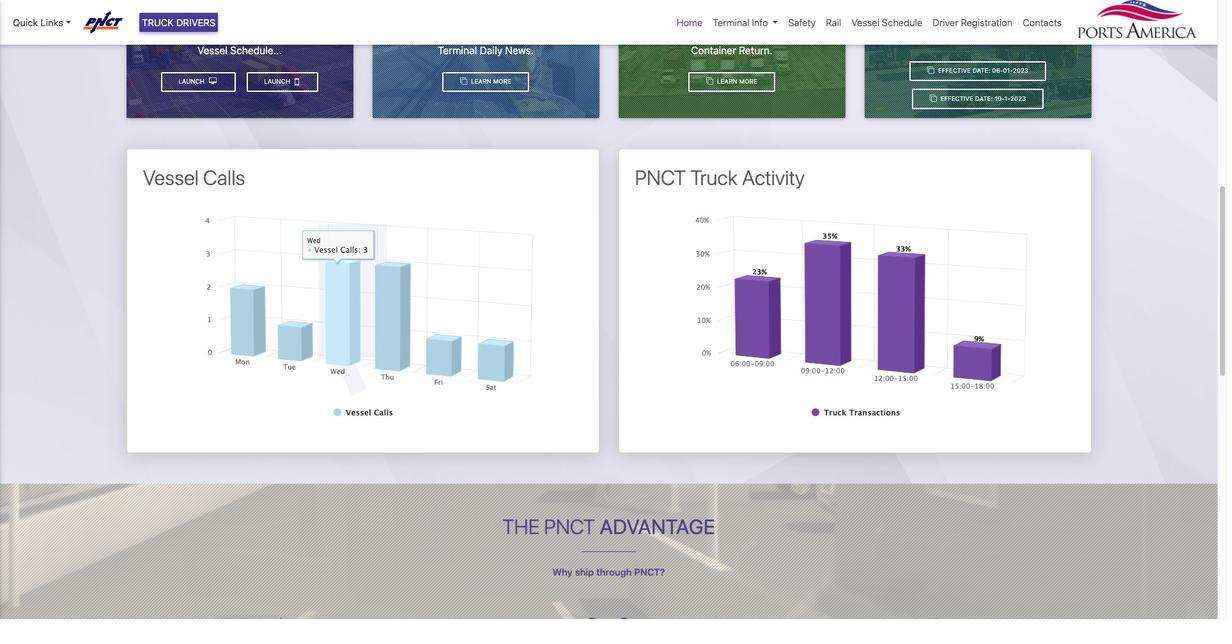 Task type: vqa. For each thing, say whether or not it's contained in the screenshot.
DHS
no



Task type: locate. For each thing, give the bounding box(es) containing it.
learn more down daily
[[469, 78, 511, 85]]

date: down "contacts"
[[1028, 34, 1053, 45]]

vessel
[[851, 17, 879, 28], [197, 44, 227, 56], [143, 166, 199, 190]]

the
[[502, 515, 540, 539]]

latest
[[653, 29, 679, 41]]

and
[[737, 29, 754, 41], [965, 34, 982, 45]]

0 vertical spatial vessel
[[851, 17, 879, 28]]

date: left 10-
[[975, 95, 993, 102]]

terminal inside terminal info link
[[713, 17, 749, 28]]

2 vertical spatial vessel
[[143, 166, 199, 190]]

1 vertical spatial container
[[691, 44, 736, 56]]

truck left the activity
[[690, 166, 738, 190]]

0 horizontal spatial clone image
[[460, 78, 467, 85]]

1 horizontal spatial pnct
[[635, 166, 686, 190]]

1 horizontal spatial learn
[[717, 78, 737, 85]]

0 horizontal spatial launch
[[178, 78, 206, 85]]

clone image inside effective date: 10-1-2023 link
[[930, 95, 937, 102]]

pnct?
[[634, 567, 665, 578]]

1 learn more from the left
[[469, 78, 511, 85]]

quick links
[[13, 17, 63, 28]]

1 vertical spatial vessel
[[197, 44, 227, 56]]

and down driver registration
[[965, 34, 982, 45]]

learn more link
[[442, 72, 529, 92], [689, 72, 775, 92]]

clone image
[[706, 78, 713, 85], [930, 95, 937, 102]]

clone image left "effective date: 10-1-2023"
[[930, 95, 937, 102]]

0 vertical spatial truck
[[142, 17, 174, 28]]

0 horizontal spatial launch link
[[161, 72, 236, 92]]

1 launch from the left
[[264, 78, 292, 85]]

1 horizontal spatial truck
[[690, 166, 738, 190]]

clone image inside effective date: 06-01-2023 link
[[927, 67, 934, 74]]

1 horizontal spatial more
[[739, 78, 757, 85]]

0 horizontal spatial and
[[737, 29, 754, 41]]

0 horizontal spatial learn more
[[469, 78, 511, 85]]

safety focus image
[[912, 618, 961, 620]]

quick left 'access'
[[395, 29, 421, 41]]

1 horizontal spatial learn more
[[715, 78, 757, 85]]

home
[[677, 17, 703, 28]]

vessel left calls
[[143, 166, 199, 190]]

newark
[[494, 29, 529, 41]]

1 vertical spatial quick
[[395, 29, 421, 41]]

0 vertical spatial terminal
[[713, 17, 749, 28]]

clone image down quick access to port newark container terminal daily news.
[[460, 78, 467, 85]]

1 horizontal spatial learn more link
[[689, 72, 775, 92]]

vessel right rail at top right
[[851, 17, 879, 28]]

date: for 01-
[[973, 67, 990, 74]]

0 horizontal spatial terminal
[[438, 44, 477, 56]]

advantage
[[600, 515, 715, 539]]

1 horizontal spatial clone image
[[930, 95, 937, 102]]

1 learn from the left
[[471, 78, 491, 85]]

launch link down payments,
[[161, 72, 236, 92]]

driver
[[933, 17, 958, 28]]

more
[[493, 78, 511, 85], [739, 78, 757, 85]]

1 vertical spatial date:
[[973, 67, 990, 74]]

clone image inside learn more link
[[460, 78, 467, 85]]

calls
[[203, 166, 245, 190]]

learn down all the latest information and updates for empty container return.
[[717, 78, 737, 85]]

0 vertical spatial quick
[[13, 17, 38, 28]]

container
[[532, 29, 577, 41], [691, 44, 736, 56]]

0 vertical spatial 2023
[[1013, 67, 1028, 74]]

quick for quick links
[[13, 17, 38, 28]]

safety link
[[783, 10, 821, 35]]

container up news.
[[532, 29, 577, 41]]

vessel calls
[[143, 166, 245, 190]]

port
[[472, 29, 491, 41]]

and down terminal info
[[737, 29, 754, 41]]

2 launch from the left
[[178, 78, 206, 85]]

06-
[[992, 67, 1003, 74]]

2 vertical spatial date:
[[975, 95, 993, 102]]

more down daily
[[493, 78, 511, 85]]

1-
[[1004, 95, 1010, 102]]

1 vertical spatial terminal
[[438, 44, 477, 56]]

effective down effective date: 06-01-2023 link
[[941, 95, 973, 102]]

vessel for schedule
[[851, 17, 879, 28]]

more down the return.
[[739, 78, 757, 85]]

clone image
[[927, 67, 934, 74], [460, 78, 467, 85]]

vessel inside vessel schedule link
[[851, 17, 879, 28]]

truck drivers link
[[139, 13, 218, 32]]

learn more
[[469, 78, 511, 85], [715, 78, 757, 85]]

0 vertical spatial clone image
[[927, 67, 934, 74]]

2 learn from the left
[[717, 78, 737, 85]]

connectivity image
[[582, 618, 635, 620]]

2 more from the left
[[739, 78, 757, 85]]

learn down daily
[[471, 78, 491, 85]]

quick links link
[[13, 15, 71, 30]]

0 horizontal spatial clone image
[[706, 78, 713, 85]]

to
[[460, 29, 469, 41]]

effective date: 06-01-2023 link
[[910, 61, 1046, 81]]

rail link
[[821, 10, 846, 35]]

through
[[596, 567, 632, 578]]

truck up "online"
[[142, 17, 174, 28]]

launch left mobile icon
[[264, 78, 292, 85]]

clone image for effective date: 10-1-2023
[[930, 95, 937, 102]]

clone image down all the latest information and updates for empty container return.
[[706, 78, 713, 85]]

1 horizontal spatial terminal
[[713, 17, 749, 28]]

2023 right 10-
[[1010, 95, 1026, 102]]

1 vertical spatial effective
[[938, 67, 971, 74]]

schedule
[[882, 17, 922, 28]]

activity
[[742, 166, 805, 190]]

why
[[553, 567, 573, 578]]

launch for desktop icon
[[178, 78, 206, 85]]

effective date: 10-1-2023
[[939, 95, 1026, 102]]

container down information
[[691, 44, 736, 56]]

clone image for learn more
[[706, 78, 713, 85]]

activity,
[[311, 29, 348, 41]]

info
[[752, 17, 768, 28]]

quick for quick access to port newark container terminal daily news.
[[395, 29, 421, 41]]

learn more link down all the latest information and updates for empty container return.
[[689, 72, 775, 92]]

0 vertical spatial clone image
[[706, 78, 713, 85]]

quick left 'links'
[[13, 17, 38, 28]]

vessel inside the online payments, flex services, gate activity, vessel schedule...
[[197, 44, 227, 56]]

effective
[[985, 34, 1026, 45], [938, 67, 971, 74], [941, 95, 973, 102]]

0 vertical spatial container
[[532, 29, 577, 41]]

launch
[[264, 78, 292, 85], [178, 78, 206, 85]]

0 horizontal spatial learn
[[471, 78, 491, 85]]

terminal down to
[[438, 44, 477, 56]]

clone image inside learn more link
[[706, 78, 713, 85]]

review
[[903, 34, 936, 45]]

1 horizontal spatial clone image
[[927, 67, 934, 74]]

pnct truck activity
[[635, 166, 805, 190]]

links
[[41, 17, 63, 28]]

effective down registration
[[985, 34, 1026, 45]]

10-
[[995, 95, 1004, 102]]

1 horizontal spatial container
[[691, 44, 736, 56]]

0 horizontal spatial truck
[[142, 17, 174, 28]]

1 horizontal spatial launch link
[[246, 72, 318, 92]]

quick
[[13, 17, 38, 28], [395, 29, 421, 41]]

0 horizontal spatial learn more link
[[442, 72, 529, 92]]

1 vertical spatial clone image
[[930, 95, 937, 102]]

launch link down schedule...
[[246, 72, 318, 92]]

2023
[[1013, 67, 1028, 74], [1010, 95, 1026, 102]]

date:
[[1028, 34, 1053, 45], [973, 67, 990, 74], [975, 95, 993, 102]]

learn more link down daily
[[442, 72, 529, 92]]

1 vertical spatial clone image
[[460, 78, 467, 85]]

date: left "06-"
[[973, 67, 990, 74]]

launch left desktop icon
[[178, 78, 206, 85]]

truck
[[142, 17, 174, 28], [690, 166, 738, 190]]

schedule...
[[230, 44, 282, 56]]

1 horizontal spatial launch
[[264, 78, 292, 85]]

terminal
[[713, 17, 749, 28], [438, 44, 477, 56]]

terminal inside quick access to port newark container terminal daily news.
[[438, 44, 477, 56]]

the
[[636, 29, 651, 41]]

clone image down review
[[927, 67, 934, 74]]

1 vertical spatial 2023
[[1010, 95, 1026, 102]]

learn more down the return.
[[715, 78, 757, 85]]

learn
[[471, 78, 491, 85], [717, 78, 737, 85]]

0 horizontal spatial quick
[[13, 17, 38, 28]]

2 vertical spatial effective
[[941, 95, 973, 102]]

terminal up all the latest information and updates for empty container return.
[[713, 17, 749, 28]]

effective date: 10-1-2023 link
[[912, 89, 1043, 109]]

1 horizontal spatial quick
[[395, 29, 421, 41]]

vessel down flex
[[197, 44, 227, 56]]

review tarrif and effective date:
[[903, 34, 1053, 45]]

launch link
[[246, 72, 318, 92], [161, 72, 236, 92]]

quick inside quick access to port newark container terminal daily news.
[[395, 29, 421, 41]]

pnct
[[635, 166, 686, 190], [544, 515, 595, 539]]

0 horizontal spatial more
[[493, 78, 511, 85]]

1 vertical spatial truck
[[690, 166, 738, 190]]

return.
[[739, 44, 772, 56]]

1 vertical spatial pnct
[[544, 515, 595, 539]]

vessel for calls
[[143, 166, 199, 190]]

learn for 1st learn more link from left
[[471, 78, 491, 85]]

01-
[[1003, 67, 1013, 74]]

safety
[[788, 17, 816, 28]]

2023 right "06-"
[[1013, 67, 1028, 74]]

0 horizontal spatial container
[[532, 29, 577, 41]]

effective down tarrif
[[938, 67, 971, 74]]

effective date: 06-01-2023
[[936, 67, 1028, 74]]

why ship through pnct?
[[553, 567, 665, 578]]

1 more from the left
[[493, 78, 511, 85]]



Task type: describe. For each thing, give the bounding box(es) containing it.
for
[[797, 29, 810, 41]]

2 learn more link from the left
[[689, 72, 775, 92]]

vessel schedule link
[[846, 10, 928, 35]]

desktop image
[[209, 78, 217, 85]]

drivers
[[176, 17, 216, 28]]

container inside quick access to port newark container terminal daily news.
[[532, 29, 577, 41]]

payments,
[[164, 29, 212, 41]]

1 learn more link from the left
[[442, 72, 529, 92]]

home link
[[672, 10, 708, 35]]

truck drivers
[[142, 17, 216, 28]]

news.
[[505, 44, 534, 56]]

quick access to port newark container terminal daily news.
[[395, 29, 577, 56]]

rail
[[826, 17, 841, 28]]

the pnct advantage
[[502, 515, 715, 539]]

registration
[[961, 17, 1012, 28]]

effective for effective date: 10-1-2023
[[941, 95, 973, 102]]

0 horizontal spatial pnct
[[544, 515, 595, 539]]

clone image for learn more
[[460, 78, 467, 85]]

1 horizontal spatial and
[[965, 34, 982, 45]]

information
[[681, 29, 734, 41]]

all the latest information and updates for empty container return.
[[622, 29, 842, 56]]

empty
[[812, 29, 842, 41]]

2 launch link from the left
[[161, 72, 236, 92]]

tarrif
[[938, 34, 962, 45]]

driver registration
[[933, 17, 1012, 28]]

learn for 2nd learn more link from the left
[[717, 78, 737, 85]]

and inside all the latest information and updates for empty container return.
[[737, 29, 754, 41]]

vessel schedule
[[851, 17, 922, 28]]

0 vertical spatial date:
[[1028, 34, 1053, 45]]

ship
[[575, 567, 594, 578]]

all
[[622, 29, 633, 41]]

investment image
[[256, 618, 305, 620]]

container inside all the latest information and updates for empty container return.
[[691, 44, 736, 56]]

daily
[[480, 44, 502, 56]]

2023 for 1-
[[1010, 95, 1026, 102]]

0 vertical spatial pnct
[[635, 166, 686, 190]]

contacts link
[[1018, 10, 1067, 35]]

driver registration link
[[928, 10, 1018, 35]]

gate
[[287, 29, 308, 41]]

online
[[132, 29, 161, 41]]

contacts
[[1023, 17, 1062, 28]]

0 vertical spatial effective
[[985, 34, 1026, 45]]

updates
[[757, 29, 794, 41]]

flex
[[215, 29, 239, 41]]

clone image for effective date: 06-01-2023
[[927, 67, 934, 74]]

online payments, flex services, gate activity, vessel schedule...
[[132, 29, 348, 56]]

1 launch link from the left
[[246, 72, 318, 92]]

terminal info link
[[708, 10, 783, 35]]

2023 for 01-
[[1013, 67, 1028, 74]]

services,
[[241, 29, 284, 41]]

mobile image
[[295, 77, 299, 87]]

launch for mobile icon
[[264, 78, 292, 85]]

terminal info
[[713, 17, 768, 28]]

access
[[424, 29, 457, 41]]

date: for 1-
[[975, 95, 993, 102]]

effective for effective date: 06-01-2023
[[938, 67, 971, 74]]

2 learn more from the left
[[715, 78, 757, 85]]



